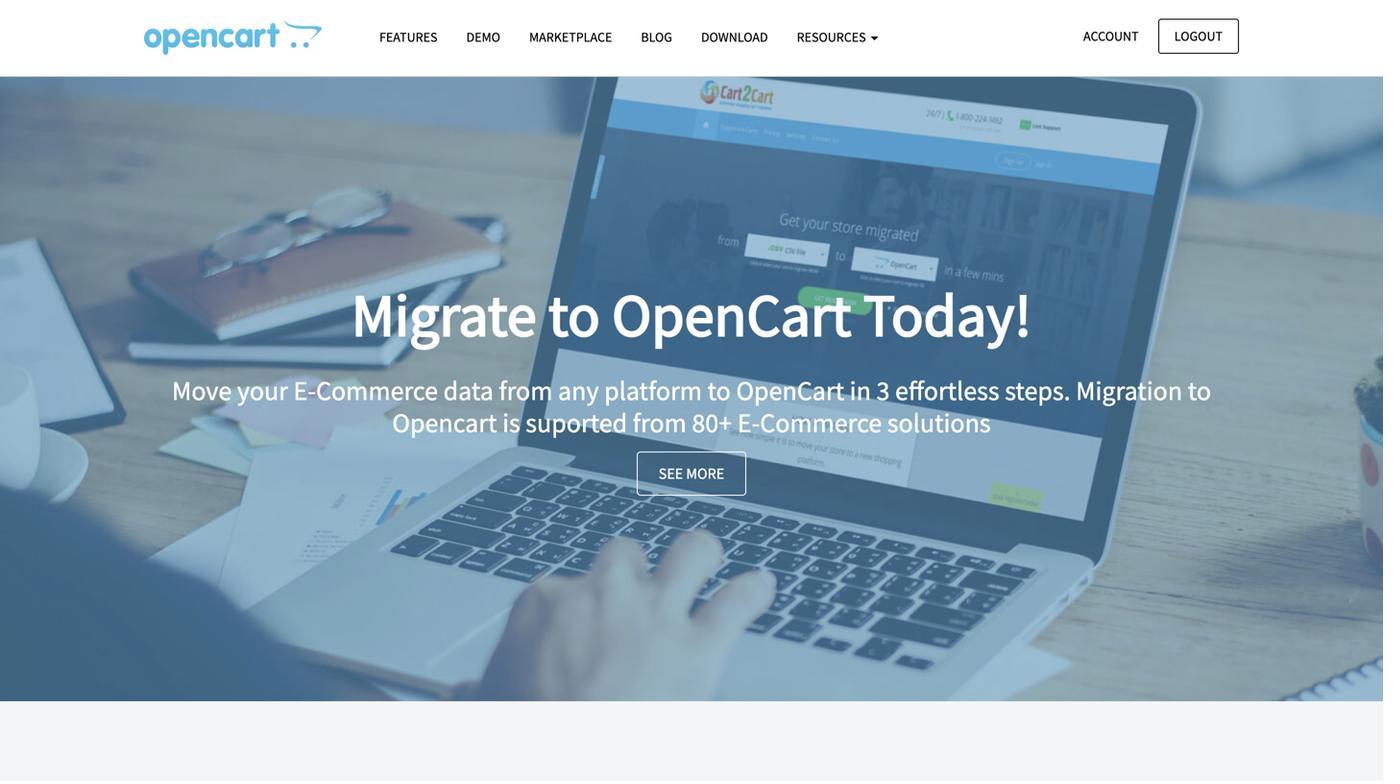 Task type: describe. For each thing, give the bounding box(es) containing it.
migration
[[1076, 374, 1183, 407]]

any
[[558, 374, 599, 407]]

data
[[443, 374, 494, 407]]

download link
[[687, 20, 783, 54]]

0 horizontal spatial to
[[549, 277, 600, 352]]

opencart inside move your e-commerce data from any platform to opencart in 3 effortless steps. migration to opencart is suported from 80+ e-commerce solutions
[[736, 374, 845, 407]]

migrate to opencart today!
[[351, 277, 1032, 352]]

blog
[[641, 28, 672, 46]]

suported
[[526, 406, 628, 440]]

features
[[379, 28, 438, 46]]

marketplace link
[[515, 20, 627, 54]]

1 horizontal spatial commerce
[[760, 406, 882, 440]]

account link
[[1067, 19, 1155, 54]]

in
[[850, 374, 871, 407]]

1 horizontal spatial to
[[708, 374, 731, 407]]

effortless
[[895, 374, 1000, 407]]

download
[[701, 28, 768, 46]]

2 horizontal spatial to
[[1188, 374, 1211, 407]]

0 horizontal spatial commerce
[[316, 374, 438, 407]]

3
[[877, 374, 890, 407]]

0 vertical spatial opencart
[[612, 277, 852, 352]]

opencart - cart2cart migration image
[[144, 20, 322, 55]]

1 horizontal spatial from
[[633, 406, 687, 440]]



Task type: locate. For each thing, give the bounding box(es) containing it.
resources link
[[783, 20, 893, 54]]

to right migration
[[1188, 374, 1211, 407]]

e-
[[294, 374, 316, 407], [738, 406, 760, 440]]

logout link
[[1158, 19, 1239, 54]]

is
[[503, 406, 520, 440]]

move
[[172, 374, 232, 407]]

more
[[686, 464, 725, 483]]

commerce
[[316, 374, 438, 407], [760, 406, 882, 440]]

0 horizontal spatial from
[[499, 374, 553, 407]]

from left any
[[499, 374, 553, 407]]

opencart
[[392, 406, 497, 440]]

from up see
[[633, 406, 687, 440]]

blog link
[[627, 20, 687, 54]]

see more link
[[637, 451, 747, 496]]

platform
[[604, 374, 702, 407]]

demo link
[[452, 20, 515, 54]]

move your e-commerce data from any platform to opencart in 3 effortless steps. migration to opencart is suported from 80+ e-commerce solutions
[[172, 374, 1211, 440]]

today!
[[864, 277, 1032, 352]]

e- right 80+ at the right bottom of page
[[738, 406, 760, 440]]

1 horizontal spatial e-
[[738, 406, 760, 440]]

demo
[[466, 28, 500, 46]]

to up any
[[549, 277, 600, 352]]

marketplace
[[529, 28, 612, 46]]

see
[[659, 464, 683, 483]]

features link
[[365, 20, 452, 54]]

to right the platform
[[708, 374, 731, 407]]

to
[[549, 277, 600, 352], [708, 374, 731, 407], [1188, 374, 1211, 407]]

1 vertical spatial opencart
[[736, 374, 845, 407]]

80+
[[692, 406, 732, 440]]

0 horizontal spatial e-
[[294, 374, 316, 407]]

see more
[[659, 464, 725, 483]]

from
[[499, 374, 553, 407], [633, 406, 687, 440]]

logout
[[1175, 27, 1223, 45]]

your
[[237, 374, 288, 407]]

solutions
[[887, 406, 991, 440]]

opencart
[[612, 277, 852, 352], [736, 374, 845, 407]]

steps.
[[1005, 374, 1071, 407]]

resources
[[797, 28, 869, 46]]

account
[[1084, 27, 1139, 45]]

e- right the your
[[294, 374, 316, 407]]

migrate
[[351, 277, 537, 352]]



Task type: vqa. For each thing, say whether or not it's contained in the screenshot.
plus square o icon
no



